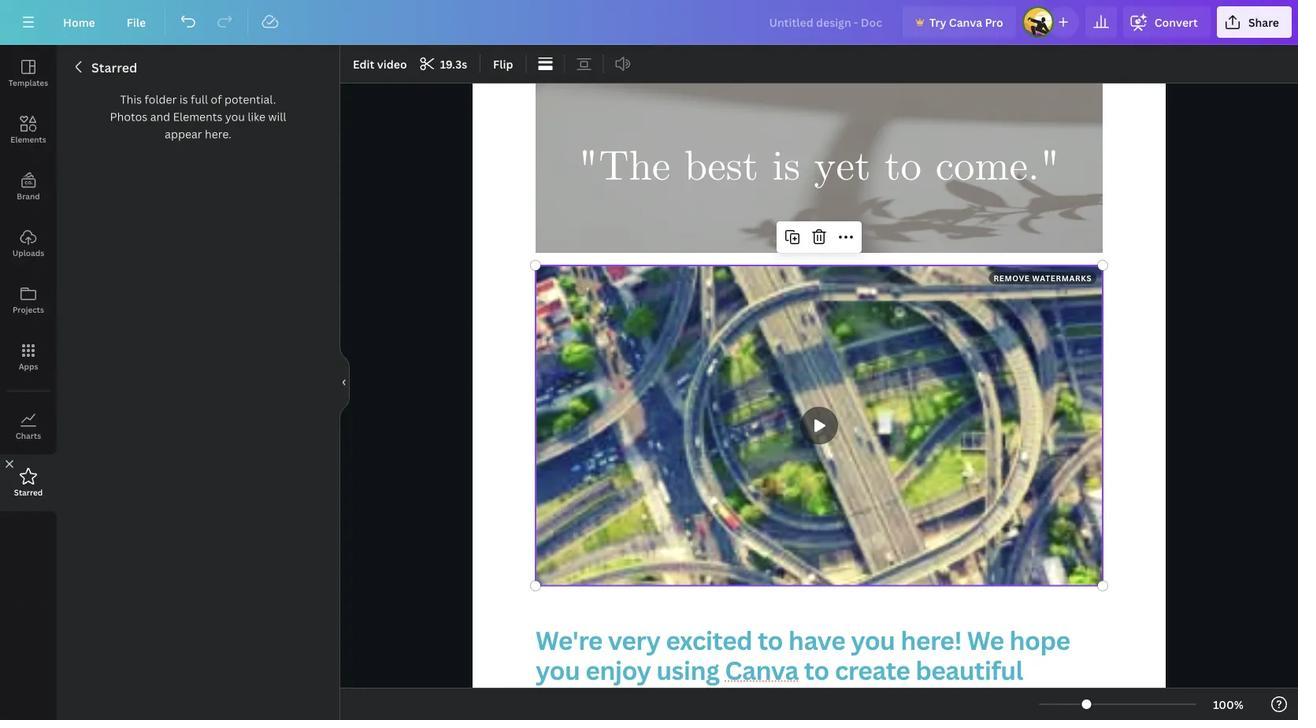 Task type: vqa. For each thing, say whether or not it's contained in the screenshot.
Draw
no



Task type: describe. For each thing, give the bounding box(es) containing it.
convert button
[[1123, 6, 1211, 38]]

templates
[[9, 77, 48, 88]]

home link
[[50, 6, 108, 38]]

hope
[[1010, 623, 1070, 657]]

1 horizontal spatial to
[[804, 653, 830, 687]]

best
[[685, 140, 759, 195]]

100% button
[[1203, 692, 1254, 717]]

documents.
[[536, 683, 677, 717]]

try canva pro
[[930, 15, 1004, 30]]

convert
[[1155, 15, 1198, 30]]

0 vertical spatial starred
[[91, 59, 137, 76]]

projects button
[[0, 272, 57, 329]]

yet
[[814, 140, 871, 195]]

remove
[[994, 273, 1030, 283]]

will
[[268, 109, 286, 124]]

of
[[211, 92, 222, 107]]

this
[[120, 92, 142, 107]]

2 horizontal spatial you
[[851, 623, 895, 657]]

we
[[967, 623, 1004, 657]]

edit video button
[[347, 51, 413, 76]]

brand button
[[0, 158, 57, 215]]

charts button
[[0, 398, 57, 455]]

hide image
[[340, 345, 350, 420]]

using
[[657, 653, 720, 687]]

you for potential.
[[225, 109, 245, 124]]

edit video
[[353, 56, 407, 71]]

and
[[150, 109, 170, 124]]

main menu bar
[[0, 0, 1299, 45]]

full
[[191, 92, 208, 107]]

apps
[[19, 361, 38, 372]]

elements button
[[0, 102, 57, 158]]

we're
[[536, 623, 603, 657]]

try canva pro button
[[903, 6, 1016, 38]]

apps button
[[0, 329, 57, 385]]



Task type: locate. For each thing, give the bounding box(es) containing it.
1 vertical spatial canva
[[725, 653, 799, 687]]

uploads button
[[0, 215, 57, 272]]

to left create
[[804, 653, 830, 687]]

to right yet
[[885, 140, 922, 195]]

to
[[885, 140, 922, 195], [758, 623, 783, 657], [804, 653, 830, 687]]

0 horizontal spatial elements
[[10, 134, 46, 145]]

Design title text field
[[757, 6, 897, 38]]

elements inside this folder is full of potential. photos and elements you like will appear here.
[[173, 109, 223, 124]]

you for you
[[536, 653, 580, 687]]

1 horizontal spatial is
[[773, 140, 801, 195]]

0 horizontal spatial you
[[225, 109, 245, 124]]

19.3s button
[[415, 51, 474, 76]]

you right have
[[851, 623, 895, 657]]

1 vertical spatial starred
[[14, 487, 43, 498]]

flip
[[493, 56, 513, 71]]

charts
[[16, 430, 41, 441]]

is for best
[[773, 140, 801, 195]]

here.
[[205, 126, 232, 141]]

very
[[608, 623, 661, 657]]

come."
[[936, 140, 1061, 195]]

starred button
[[0, 455, 57, 511]]

potential.
[[225, 92, 276, 107]]

"the best is yet to come."
[[578, 140, 1061, 195]]

starred down charts
[[14, 487, 43, 498]]

0 horizontal spatial to
[[758, 623, 783, 657]]

uploads
[[12, 247, 44, 258]]

create
[[835, 653, 910, 687]]

file button
[[114, 6, 159, 38]]

remove watermarks
[[994, 273, 1092, 283]]

starred up this
[[91, 59, 137, 76]]

you
[[225, 109, 245, 124], [851, 623, 895, 657], [536, 653, 580, 687]]

side panel tab list
[[0, 45, 57, 511]]

have
[[789, 623, 846, 657]]

is for folder
[[180, 92, 188, 107]]

this folder is full of potential. photos and elements you like will appear here.
[[110, 92, 286, 141]]

share button
[[1217, 6, 1292, 38]]

elements inside button
[[10, 134, 46, 145]]

we're very excited to have you here! we hope you enjoy using canva to create beautiful documents.
[[536, 623, 1076, 717]]

to left have
[[758, 623, 783, 657]]

file
[[127, 15, 146, 30]]

0 horizontal spatial canva
[[725, 653, 799, 687]]

folder
[[145, 92, 177, 107]]

you inside this folder is full of potential. photos and elements you like will appear here.
[[225, 109, 245, 124]]

pro
[[985, 15, 1004, 30]]

canva inside we're very excited to have you here! we hope you enjoy using canva to create beautiful documents.
[[725, 653, 799, 687]]

100%
[[1214, 697, 1244, 712]]

"the
[[578, 140, 671, 195]]

watermarks
[[1033, 273, 1092, 283]]

here!
[[901, 623, 962, 657]]

is left yet
[[773, 140, 801, 195]]

templates button
[[0, 45, 57, 102]]

0 vertical spatial elements
[[173, 109, 223, 124]]

canva
[[949, 15, 983, 30], [725, 653, 799, 687]]

1 horizontal spatial starred
[[91, 59, 137, 76]]

0 horizontal spatial is
[[180, 92, 188, 107]]

you left like
[[225, 109, 245, 124]]

edit
[[353, 56, 375, 71]]

2 horizontal spatial to
[[885, 140, 922, 195]]

try
[[930, 15, 947, 30]]

appear
[[165, 126, 202, 141]]

video
[[377, 56, 407, 71]]

1 horizontal spatial canva
[[949, 15, 983, 30]]

1 horizontal spatial you
[[536, 653, 580, 687]]

flip button
[[487, 51, 520, 76]]

brand
[[17, 191, 40, 201]]

0 horizontal spatial starred
[[14, 487, 43, 498]]

excited
[[666, 623, 753, 657]]

enjoy
[[586, 653, 651, 687]]

canva right using on the bottom right of page
[[725, 653, 799, 687]]

canva right try
[[949, 15, 983, 30]]

you left enjoy
[[536, 653, 580, 687]]

beautiful
[[916, 653, 1023, 687]]

0 vertical spatial is
[[180, 92, 188, 107]]

home
[[63, 15, 95, 30]]

starred inside button
[[14, 487, 43, 498]]

canva inside 'button'
[[949, 15, 983, 30]]

starred
[[91, 59, 137, 76], [14, 487, 43, 498]]

remove watermarks button
[[989, 272, 1097, 284]]

projects
[[13, 304, 44, 315]]

like
[[248, 109, 266, 124]]

elements up brand button
[[10, 134, 46, 145]]

is left full
[[180, 92, 188, 107]]

1 vertical spatial is
[[773, 140, 801, 195]]

elements
[[173, 109, 223, 124], [10, 134, 46, 145]]

elements down full
[[173, 109, 223, 124]]

share
[[1249, 15, 1280, 30]]

photos
[[110, 109, 148, 124]]

is inside this folder is full of potential. photos and elements you like will appear here.
[[180, 92, 188, 107]]

1 vertical spatial elements
[[10, 134, 46, 145]]

1 horizontal spatial elements
[[173, 109, 223, 124]]

0 vertical spatial canva
[[949, 15, 983, 30]]

19.3s
[[440, 56, 467, 71]]

is
[[180, 92, 188, 107], [773, 140, 801, 195]]



